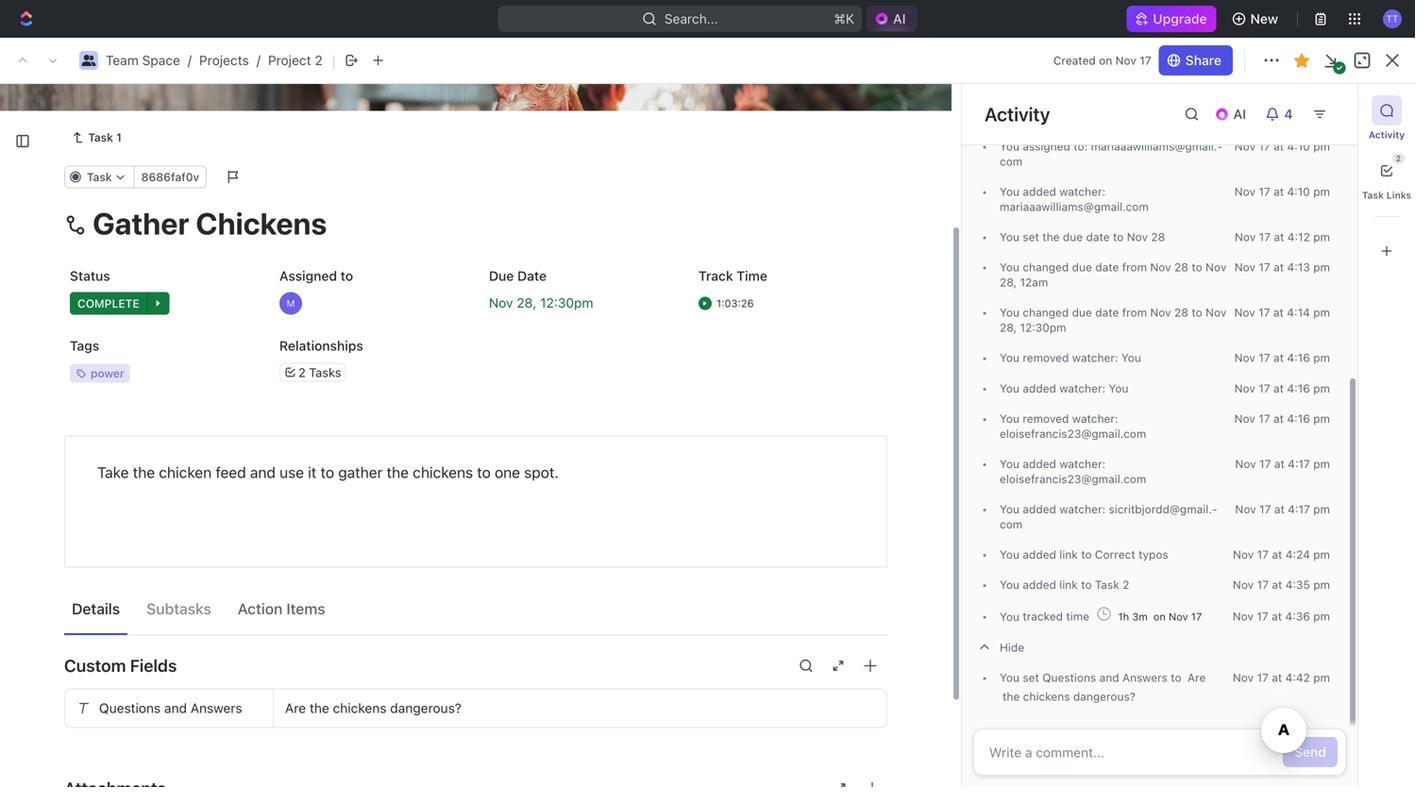 Task type: locate. For each thing, give the bounding box(es) containing it.
eloisefrancis23@gmail.com
[[1000, 427, 1147, 440], [1000, 472, 1147, 486]]

0 vertical spatial add task
[[1279, 121, 1336, 137]]

1 horizontal spatial dangerous?
[[1073, 690, 1136, 703]]

added down "you removed watcher: you"
[[1023, 382, 1057, 395]]

3 added from the top
[[1023, 457, 1057, 470]]

links
[[1387, 190, 1412, 201]]

subtasks button
[[139, 592, 219, 627]]

0 vertical spatial hide
[[980, 222, 1005, 236]]

6 added from the top
[[1023, 578, 1057, 591]]

task right 4
[[1307, 121, 1336, 137]]

due
[[1063, 231, 1083, 244], [1072, 261, 1092, 274], [1072, 306, 1092, 319]]

1 4:10 from the top
[[1287, 140, 1310, 153]]

com up you added watcher: mariaaawilliams@gmail.com
[[1000, 140, 1223, 168]]

0 horizontal spatial /
[[188, 52, 192, 68]]

and down hide dropdown button
[[1100, 671, 1120, 685]]

space right |
[[354, 52, 392, 68]]

0 vertical spatial 4:17
[[1288, 457, 1310, 470]]

dangerous?
[[1073, 690, 1136, 703], [390, 701, 462, 716]]

2 horizontal spatial chickens
[[1023, 690, 1070, 703]]

1 eloisefrancis23@gmail.com from the top
[[1000, 427, 1147, 440]]

you added link to correct typos
[[1000, 548, 1169, 561]]

activity
[[985, 103, 1050, 125], [1369, 129, 1405, 140]]

4:17 for sicritbjordd@gmail. com
[[1288, 503, 1310, 516]]

1 horizontal spatial add
[[1279, 121, 1304, 137]]

hide
[[980, 222, 1005, 236], [1000, 641, 1025, 654]]

0 vertical spatial date
[[1086, 231, 1110, 244]]

mariaaawilliams@gmail.com
[[1000, 200, 1149, 214]]

1 vertical spatial 12:30
[[1020, 321, 1050, 334]]

1 vertical spatial changed
[[1023, 306, 1069, 319]]

com for mariaaawilliams@gmail. com
[[1000, 140, 1223, 168]]

added inside you added watcher: eloisefrancis23@gmail.com
[[1023, 457, 1057, 470]]

0 horizontal spatial activity
[[985, 103, 1050, 125]]

0 vertical spatial nov 28
[[1000, 261, 1227, 289]]

1 horizontal spatial /
[[257, 52, 261, 68]]

1 horizontal spatial activity
[[1369, 129, 1405, 140]]

are
[[1188, 671, 1206, 685], [285, 701, 306, 716]]

1 changed due date from nov 28 to from the top
[[1020, 261, 1206, 274]]

0 horizontal spatial and
[[164, 701, 187, 716]]

1 vertical spatial 4:10
[[1287, 185, 1310, 198]]

2 nov 17 at 4:17 pm from the top
[[1235, 503, 1330, 516]]

nov 17 at 4:16 pm for you removed watcher: you
[[1235, 351, 1330, 365]]

watcher: down the you added watcher: you
[[1072, 412, 1118, 425]]

eloisefrancis23@gmail.com for added
[[1000, 472, 1147, 486]]

1 vertical spatial on
[[1154, 611, 1166, 623]]

12:30 down , 12 am
[[1020, 321, 1050, 334]]

nov 17 at 4:10 pm up search tasks... text field
[[1235, 185, 1330, 198]]

added up 'you added link to ‎task 2'
[[1023, 548, 1057, 561]]

0 vertical spatial 12:30
[[540, 295, 574, 311]]

tracked
[[1023, 610, 1063, 623]]

due for am
[[1072, 261, 1092, 274]]

4:35
[[1286, 578, 1310, 591]]

link for correct typos
[[1060, 548, 1078, 561]]

team
[[106, 52, 139, 68], [317, 52, 350, 68], [45, 368, 78, 383]]

task inside dropdown button
[[87, 171, 112, 184]]

1 vertical spatial ,
[[533, 295, 537, 311]]

added up mariaaawilliams@gmail.com
[[1023, 185, 1057, 198]]

and
[[250, 464, 276, 482], [1100, 671, 1120, 685], [164, 701, 187, 716]]

2 added from the top
[[1023, 382, 1057, 395]]

project left |
[[268, 52, 311, 68]]

, down , 12 am
[[1014, 321, 1017, 334]]

4:16 for you removed watcher: you
[[1287, 351, 1310, 365]]

add task button up nov 28 , 12:30 pm
[[486, 263, 567, 286]]

added for you added watcher: eloisefrancis23@gmail.com
[[1023, 457, 1057, 470]]

complete
[[77, 297, 139, 310]]

typos
[[1139, 548, 1169, 561]]

0 vertical spatial due
[[1063, 231, 1083, 244]]

add task up customize
[[1279, 121, 1336, 137]]

nov 17 at 4:10 pm for mariaaawilliams@gmail.com
[[1235, 185, 1330, 198]]

set right hide button
[[1023, 231, 1039, 244]]

2 changed from the top
[[1023, 306, 1069, 319]]

0 vertical spatial eloisefrancis23@gmail.com
[[1000, 427, 1147, 440]]

com up the correct
[[1000, 503, 1218, 531]]

2 vertical spatial date
[[1096, 306, 1119, 319]]

1 horizontal spatial project
[[328, 113, 413, 144]]

1 vertical spatial 4:16
[[1287, 382, 1310, 395]]

1 horizontal spatial answers
[[1123, 671, 1168, 685]]

added
[[1023, 185, 1057, 198], [1023, 382, 1057, 395], [1023, 457, 1057, 470], [1023, 503, 1057, 516], [1023, 548, 1057, 561], [1023, 578, 1057, 591]]

3m
[[1132, 611, 1148, 623]]

added down you removed watcher: eloisefrancis23@gmail.com
[[1023, 457, 1057, 470]]

4:24
[[1286, 548, 1310, 561]]

task left links
[[1362, 190, 1384, 201]]

and inside task sidebar content section
[[1100, 671, 1120, 685]]

task up nov 28 , 12:30 pm
[[534, 268, 559, 281]]

1 vertical spatial are
[[285, 701, 306, 716]]

team down tags
[[45, 368, 78, 383]]

1 vertical spatial nov 17 at 4:10 pm
[[1235, 185, 1330, 198]]

are the chickens dangerous? button
[[274, 690, 887, 728]]

1 vertical spatial eloisefrancis23@gmail.com
[[1000, 472, 1147, 486]]

custom fields button
[[64, 644, 888, 689]]

2 vertical spatial due
[[1072, 306, 1092, 319]]

1 vertical spatial and
[[1100, 671, 1120, 685]]

1 vertical spatial ai
[[1234, 106, 1246, 122]]

ai button left 4
[[1207, 99, 1258, 129]]

1 nov 28 from the top
[[1000, 261, 1227, 289]]

/ left projects link
[[188, 52, 192, 68]]

0 vertical spatial changed
[[1023, 261, 1069, 274]]

the inside "button"
[[310, 701, 329, 716]]

tt button
[[1378, 4, 1408, 34]]

1 vertical spatial activity
[[1369, 129, 1405, 140]]

nov 28 for pm
[[1000, 306, 1227, 334]]

0 vertical spatial from
[[1122, 261, 1147, 274]]

added for you added watcher: you
[[1023, 382, 1057, 395]]

nov 17 at 4:16 pm for you removed watcher: eloisefrancis23@gmail.com
[[1235, 412, 1330, 425]]

from down you set the due date to nov 28
[[1122, 261, 1147, 274]]

team space inside sidebar navigation
[[45, 368, 120, 383]]

2 removed from the top
[[1023, 412, 1069, 425]]

ai inside ai dropdown button
[[1234, 106, 1246, 122]]

0 horizontal spatial add task button
[[486, 263, 567, 286]]

0 vertical spatial set
[[1023, 231, 1039, 244]]

Edit task name text field
[[64, 206, 888, 241]]

hide inside button
[[980, 222, 1005, 236]]

reposition button
[[688, 73, 778, 104]]

add up customize
[[1279, 121, 1304, 137]]

1 added from the top
[[1023, 185, 1057, 198]]

changed up , 12:30 pm
[[1023, 306, 1069, 319]]

2 4:16 from the top
[[1287, 382, 1310, 395]]

0 horizontal spatial add task
[[509, 268, 559, 281]]

questions and answers
[[99, 701, 242, 716]]

4 added from the top
[[1023, 503, 1057, 516]]

1 horizontal spatial team space
[[317, 52, 392, 68]]

to left the nov 17 at 4:14 pm
[[1192, 306, 1203, 319]]

‎task
[[1095, 578, 1120, 591]]

watcher: for you added watcher: eloisefrancis23@gmail.com
[[1060, 457, 1106, 470]]

due up "you removed watcher: you"
[[1072, 306, 1092, 319]]

1 horizontal spatial add task
[[1279, 121, 1336, 137]]

eloisefrancis23@gmail.com for removed
[[1000, 427, 1147, 440]]

questions inside custom fields "element"
[[99, 701, 161, 716]]

add task
[[1279, 121, 1336, 137], [509, 268, 559, 281]]

8686faf0v button
[[134, 166, 207, 189]]

hide down tracked
[[1000, 641, 1025, 654]]

1 horizontal spatial questions
[[1043, 671, 1097, 685]]

hide inside dropdown button
[[1000, 641, 1025, 654]]

watcher: down "you removed watcher: you"
[[1060, 382, 1106, 395]]

to left nov 17 at 4:13 pm
[[1192, 261, 1203, 274]]

12:30 inside task sidebar content section
[[1020, 321, 1050, 334]]

0 horizontal spatial dangerous?
[[390, 701, 462, 716]]

1 horizontal spatial are
[[1188, 671, 1206, 685]]

questions down the custom fields
[[99, 701, 161, 716]]

inbox link
[[8, 124, 274, 154]]

from
[[1122, 261, 1147, 274], [1122, 306, 1147, 319]]

0 horizontal spatial are
[[285, 701, 306, 716]]

task sidebar content section
[[957, 84, 1358, 788]]

0 horizontal spatial team space
[[45, 368, 120, 383]]

are inside "button"
[[285, 701, 306, 716]]

due for pm
[[1072, 306, 1092, 319]]

1:03:26
[[717, 298, 754, 310]]

space up home link
[[142, 52, 180, 68]]

task left 1
[[88, 131, 113, 144]]

1 horizontal spatial are the chickens dangerous?
[[1003, 671, 1206, 703]]

0 horizontal spatial team
[[45, 368, 78, 383]]

4:10
[[1287, 140, 1310, 153], [1287, 185, 1310, 198]]

task for task 1
[[88, 131, 113, 144]]

1 vertical spatial due
[[1072, 261, 1092, 274]]

removed for you removed watcher: you
[[1023, 351, 1069, 365]]

team space link down complete dropdown button
[[45, 361, 270, 391]]

changed due date from nov 28 to
[[1020, 261, 1206, 274], [1020, 306, 1206, 319]]

added inside you added watcher: mariaaawilliams@gmail.com
[[1023, 185, 1057, 198]]

2 nov 28 from the top
[[1000, 306, 1227, 334]]

2 changed due date from nov 28 to from the top
[[1020, 306, 1206, 319]]

space
[[142, 52, 180, 68], [354, 52, 392, 68], [82, 368, 120, 383]]

due down mariaaawilliams@gmail.com
[[1063, 231, 1083, 244]]

am
[[1032, 276, 1048, 289]]

eloisefrancis23@gmail.com up added watcher:
[[1000, 472, 1147, 486]]

0 horizontal spatial questions
[[99, 701, 161, 716]]

1 vertical spatial 4:17
[[1288, 503, 1310, 516]]

1 vertical spatial nov 17 at 4:16 pm
[[1235, 382, 1330, 395]]

add up nov 28 , 12:30 pm
[[509, 268, 531, 281]]

date down mariaaawilliams@gmail.com
[[1086, 231, 1110, 244]]

2 from from the top
[[1122, 306, 1147, 319]]

answers
[[1123, 671, 1168, 685], [191, 701, 242, 716]]

changed due date from nov 28 to down you set the due date to nov 28
[[1020, 261, 1206, 274]]

0 vertical spatial changed due date from nov 28 to
[[1020, 261, 1206, 274]]

2 com from the top
[[1000, 503, 1218, 531]]

1 vertical spatial removed
[[1023, 412, 1069, 425]]

dangerous? inside "button"
[[390, 701, 462, 716]]

link up time
[[1060, 578, 1078, 591]]

0 horizontal spatial project
[[268, 52, 311, 68]]

to up m "dropdown button"
[[341, 268, 353, 284]]

3 nov 17 at 4:16 pm from the top
[[1235, 412, 1330, 425]]

0 vertical spatial ai button
[[867, 6, 917, 32]]

you
[[1000, 140, 1020, 153], [1000, 185, 1020, 198], [1000, 231, 1020, 244], [1000, 261, 1020, 274], [1000, 306, 1020, 319], [1000, 351, 1020, 365], [1122, 351, 1141, 365], [1000, 382, 1020, 395], [1109, 382, 1129, 395], [1000, 412, 1020, 425], [1000, 457, 1020, 470], [1000, 503, 1020, 516], [1000, 548, 1020, 561], [1000, 578, 1020, 591], [1000, 610, 1020, 623], [1000, 671, 1020, 685]]

watcher: inside you added watcher: mariaaawilliams@gmail.com
[[1060, 185, 1106, 198]]

2 eloisefrancis23@gmail.com from the top
[[1000, 472, 1147, 486]]

questions down time
[[1043, 671, 1097, 685]]

watcher: up the you added watcher: you
[[1072, 351, 1118, 365]]

2 4:17 from the top
[[1288, 503, 1310, 516]]

you inside you added watcher: eloisefrancis23@gmail.com
[[1000, 457, 1020, 470]]

assigned
[[1023, 140, 1071, 153]]

1 link from the top
[[1060, 548, 1078, 561]]

2 link from the top
[[1060, 578, 1078, 591]]

0 vertical spatial removed
[[1023, 351, 1069, 365]]

set
[[1023, 231, 1039, 244], [1023, 671, 1039, 685]]

1 nov 17 at 4:16 pm from the top
[[1235, 351, 1330, 365]]

team space link
[[294, 49, 396, 72], [106, 52, 180, 68], [45, 361, 270, 391]]

team space right user group icon
[[317, 52, 392, 68]]

one
[[495, 464, 520, 482]]

activity up assigned
[[985, 103, 1050, 125]]

1 nov 17 at 4:10 pm from the top
[[1235, 140, 1330, 153]]

and down fields
[[164, 701, 187, 716]]

hide down mariaaawilliams@gmail.com
[[980, 222, 1005, 236]]

1 vertical spatial date
[[1096, 261, 1119, 274]]

4:17 for eloisefrancis23@gmail.com
[[1288, 457, 1310, 470]]

ai left 4 dropdown button
[[1234, 106, 1246, 122]]

1 vertical spatial link
[[1060, 578, 1078, 591]]

0 vertical spatial answers
[[1123, 671, 1168, 685]]

1 4:17 from the top
[[1288, 457, 1310, 470]]

team right user group icon
[[317, 52, 350, 68]]

add task up nov 28 , 12:30 pm
[[509, 268, 559, 281]]

removed down the you added watcher: you
[[1023, 412, 1069, 425]]

take the chicken feed and use it to gather the chickens to one spot.
[[97, 464, 559, 482]]

nov 28 for am
[[1000, 261, 1227, 289]]

2 nov 17 at 4:16 pm from the top
[[1235, 382, 1330, 395]]

watcher: inside you added watcher: eloisefrancis23@gmail.com
[[1060, 457, 1106, 470]]

ai button
[[867, 6, 917, 32], [1207, 99, 1258, 129]]

, down date
[[533, 295, 537, 311]]

1 horizontal spatial ai button
[[1207, 99, 1258, 129]]

0 vertical spatial add
[[1279, 121, 1304, 137]]

removed inside you removed watcher: eloisefrancis23@gmail.com
[[1023, 412, 1069, 425]]

sicritbjordd@gmail.
[[1109, 503, 1218, 516]]

chicken
[[159, 464, 212, 482]]

1 set from the top
[[1023, 231, 1039, 244]]

watcher: for you removed watcher: you
[[1072, 351, 1118, 365]]

4:16 for you added watcher: you
[[1287, 382, 1310, 395]]

hide button
[[972, 218, 1013, 240]]

0 vertical spatial add task button
[[1268, 114, 1347, 144]]

2 inside button
[[1396, 154, 1401, 163]]

nov 28 up "you removed watcher: you"
[[1000, 306, 1227, 334]]

project 2
[[328, 113, 440, 144]]

you inside you added watcher: mariaaawilliams@gmail.com
[[1000, 185, 1020, 198]]

team space
[[317, 52, 392, 68], [45, 368, 120, 383]]

nov 17 at 4:17 pm for sicritbjordd@gmail. com
[[1235, 503, 1330, 516]]

1 horizontal spatial team
[[106, 52, 139, 68]]

added up tracked
[[1023, 578, 1057, 591]]

1 changed from the top
[[1023, 261, 1069, 274]]

0 vertical spatial and
[[250, 464, 276, 482]]

1 vertical spatial nov 28
[[1000, 306, 1227, 334]]

due down you set the due date to nov 28
[[1072, 261, 1092, 274]]

add
[[1279, 121, 1304, 137], [509, 268, 531, 281]]

date for pm
[[1096, 306, 1119, 319]]

1 nov 17 at 4:17 pm from the top
[[1235, 457, 1330, 470]]

12:30
[[540, 295, 574, 311], [1020, 321, 1050, 334]]

space inside sidebar navigation
[[82, 368, 120, 383]]

5 added from the top
[[1023, 548, 1057, 561]]

on right created
[[1099, 54, 1113, 67]]

inbox
[[45, 131, 78, 146]]

task inside tab list
[[1362, 190, 1384, 201]]

changed for pm
[[1023, 306, 1069, 319]]

0 horizontal spatial on
[[1099, 54, 1113, 67]]

nov 17 at 4:12 pm
[[1235, 231, 1330, 244]]

add task button
[[1268, 114, 1347, 144], [486, 263, 567, 286]]

added down you added watcher: eloisefrancis23@gmail.com
[[1023, 503, 1057, 516]]

task right 'docs'
[[87, 171, 112, 184]]

cover
[[841, 80, 875, 96]]

team right user group image
[[106, 52, 139, 68]]

link up 'you added link to ‎task 2'
[[1060, 548, 1078, 561]]

m
[[287, 298, 295, 309]]

0 vertical spatial questions
[[1043, 671, 1097, 685]]

1 vertical spatial team space
[[45, 368, 120, 383]]

3 4:16 from the top
[[1287, 412, 1310, 425]]

nov 17 at 4:14 pm
[[1235, 306, 1330, 319]]

1 4:16 from the top
[[1287, 351, 1310, 365]]

1 horizontal spatial add task button
[[1268, 114, 1347, 144]]

in
[[352, 268, 364, 281]]

watcher: down you removed watcher: eloisefrancis23@gmail.com
[[1060, 457, 1106, 470]]

2 share button from the left
[[1177, 45, 1235, 76]]

nov 28 down you set the due date to nov 28
[[1000, 261, 1227, 289]]

on right 3m
[[1154, 611, 1166, 623]]

removed down , 12:30 pm
[[1023, 351, 1069, 365]]

ai right ⌘k
[[893, 11, 906, 26]]

dangerous? down set questions and answers to
[[1073, 690, 1136, 703]]

eloisefrancis23@gmail.com up you added watcher: eloisefrancis23@gmail.com
[[1000, 427, 1147, 440]]

1 horizontal spatial ai
[[1234, 106, 1246, 122]]

space down tags
[[82, 368, 120, 383]]

you added link to ‎task 2
[[1000, 578, 1130, 591]]

1 vertical spatial questions
[[99, 701, 161, 716]]

4:12
[[1288, 231, 1310, 244]]

4:10 down 4
[[1287, 140, 1310, 153]]

from up "you removed watcher: you"
[[1122, 306, 1147, 319]]

details button
[[64, 592, 128, 627]]

link for ‎task 2
[[1060, 578, 1078, 591]]

0 vertical spatial ai
[[893, 11, 906, 26]]

28
[[1151, 231, 1165, 244], [1175, 261, 1189, 274], [1000, 276, 1014, 289], [517, 295, 533, 311], [1175, 306, 1189, 319], [1000, 321, 1014, 334]]

0 horizontal spatial ai
[[893, 11, 906, 26]]

1 removed from the top
[[1023, 351, 1069, 365]]

0 vertical spatial 4:16
[[1287, 351, 1310, 365]]

/ right projects
[[257, 52, 261, 68]]

2 vertical spatial ,
[[1014, 321, 1017, 334]]

4:10 for mariaaawilliams@gmail.com
[[1287, 185, 1310, 198]]

dangerous? inside task sidebar content section
[[1073, 690, 1136, 703]]

0 vertical spatial activity
[[985, 103, 1050, 125]]

changed up am
[[1023, 261, 1069, 274]]

customize
[[1255, 175, 1321, 191]]

projects
[[199, 52, 249, 68]]

2 horizontal spatial and
[[1100, 671, 1120, 685]]

0 horizontal spatial 12:30
[[540, 295, 574, 311]]

1
[[116, 131, 122, 144]]

nov 17 at 4:10 pm down 4 dropdown button
[[1235, 140, 1330, 153]]

date up "you removed watcher: you"
[[1096, 306, 1119, 319]]

project down |
[[328, 113, 413, 144]]

0 vertical spatial nov 17 at 4:17 pm
[[1235, 457, 1330, 470]]

set down tracked
[[1023, 671, 1039, 685]]

4:10 up search tasks... text field
[[1287, 185, 1310, 198]]

0 vertical spatial 4:10
[[1287, 140, 1310, 153]]

team inside team space / projects / project 2 |
[[106, 52, 139, 68]]

date down you set the due date to nov 28
[[1096, 261, 1119, 274]]

watcher: up mariaaawilliams@gmail.com
[[1060, 185, 1106, 198]]

1 horizontal spatial space
[[142, 52, 180, 68]]

2 nov 17 at 4:10 pm from the top
[[1235, 185, 1330, 198]]

1 vertical spatial nov 17 at 4:17 pm
[[1235, 503, 1330, 516]]

project 2 link
[[268, 52, 323, 68]]

changed
[[1023, 261, 1069, 274], [1023, 306, 1069, 319]]

2 vertical spatial and
[[164, 701, 187, 716]]

changed due date from nov 28 to up "you removed watcher: you"
[[1020, 306, 1206, 319]]

on inside section
[[1154, 611, 1166, 623]]

0 horizontal spatial are the chickens dangerous?
[[285, 701, 462, 716]]

and left use
[[250, 464, 276, 482]]

1 vertical spatial set
[[1023, 671, 1039, 685]]

1 horizontal spatial 12:30
[[1020, 321, 1050, 334]]

1 com from the top
[[1000, 140, 1223, 168]]

1 from from the top
[[1122, 261, 1147, 274]]

nov 17 at 4:10 pm for mariaaawilliams@gmail. com
[[1235, 140, 1330, 153]]

0 horizontal spatial space
[[82, 368, 120, 383]]

ai button right ⌘k
[[867, 6, 917, 32]]

add task button up customize
[[1268, 114, 1347, 144]]

date for am
[[1096, 261, 1119, 274]]

0 vertical spatial link
[[1060, 548, 1078, 561]]

user group image
[[300, 56, 312, 65]]

, left 12
[[1014, 276, 1017, 289]]

0 vertical spatial ,
[[1014, 276, 1017, 289]]

dangerous? down custom fields 'dropdown button'
[[390, 701, 462, 716]]

12:30 down date
[[540, 295, 574, 311]]

to
[[1113, 231, 1124, 244], [1192, 261, 1203, 274], [341, 268, 353, 284], [1192, 306, 1203, 319], [321, 464, 334, 482], [477, 464, 491, 482], [1081, 548, 1092, 561], [1081, 578, 1092, 591], [1171, 671, 1182, 685]]

watcher: inside you removed watcher: eloisefrancis23@gmail.com
[[1072, 412, 1118, 425]]

are the chickens dangerous? inside task sidebar content section
[[1003, 671, 1206, 703]]

2 vertical spatial nov 17 at 4:16 pm
[[1235, 412, 1330, 425]]

1 horizontal spatial on
[[1154, 611, 1166, 623]]

activity up 2 button
[[1369, 129, 1405, 140]]

team space down tags
[[45, 368, 120, 383]]

2 4:10 from the top
[[1287, 185, 1310, 198]]

2
[[315, 52, 323, 68], [418, 113, 434, 144], [1396, 154, 1401, 163], [298, 366, 306, 380], [1123, 578, 1130, 591]]

2 button
[[1372, 153, 1405, 186]]

watcher: for you removed watcher: eloisefrancis23@gmail.com
[[1072, 412, 1118, 425]]

project inside team space / projects / project 2 |
[[268, 52, 311, 68]]

1 horizontal spatial and
[[250, 464, 276, 482]]



Task type: describe. For each thing, give the bounding box(es) containing it.
projects link
[[199, 52, 249, 68]]

1 horizontal spatial chickens
[[413, 464, 473, 482]]

you inside you removed watcher: eloisefrancis23@gmail.com
[[1000, 412, 1020, 425]]

4:10 for mariaaawilliams@gmail. com
[[1287, 140, 1310, 153]]

nov 17 at 4:35 pm
[[1233, 578, 1330, 591]]

nov 28 , 12:30 pm
[[489, 295, 593, 311]]

Search tasks... text field
[[1180, 215, 1369, 243]]

nov 17 at 4:42 pm
[[1233, 671, 1330, 685]]

created
[[1054, 54, 1096, 67]]

home
[[45, 99, 81, 114]]

answers inside task sidebar content section
[[1123, 671, 1168, 685]]

, for , 12:30 pm
[[1014, 321, 1017, 334]]

to left one
[[477, 464, 491, 482]]

space inside team space / projects / project 2 |
[[142, 52, 180, 68]]

answers inside custom fields "element"
[[191, 701, 242, 716]]

tasks
[[309, 366, 341, 380]]

removed for you removed watcher: eloisefrancis23@gmail.com
[[1023, 412, 1069, 425]]

nov 17 at 4:16 pm for you added watcher: you
[[1235, 382, 1330, 395]]

tags
[[70, 338, 99, 354]]

task 1
[[88, 131, 122, 144]]

mariaaawilliams@gmail.
[[1091, 140, 1223, 153]]

assigned
[[279, 268, 337, 284]]

from for pm
[[1122, 306, 1147, 319]]

search...
[[665, 11, 718, 26]]

to left ‎task
[[1081, 578, 1092, 591]]

2 inside team space / projects / project 2 |
[[315, 52, 323, 68]]

2 inside task sidebar content section
[[1123, 578, 1130, 591]]

assigned to
[[279, 268, 353, 284]]

are the chickens dangerous? inside "button"
[[285, 701, 462, 716]]

task sidebar navigation tab list
[[1362, 95, 1412, 266]]

⌘k
[[834, 11, 855, 26]]

nov 17 at 4:13 pm
[[1235, 261, 1330, 274]]

watcher: for you added watcher: you
[[1060, 382, 1106, 395]]

status
[[70, 268, 110, 284]]

fields
[[130, 656, 177, 676]]

changed due date from nov 28 to for , 12:30 pm
[[1020, 306, 1206, 319]]

1 share from the left
[[1186, 52, 1222, 68]]

4 button
[[1258, 99, 1305, 129]]

tracked time
[[1020, 610, 1093, 623]]

details
[[72, 600, 120, 618]]

ai button
[[1207, 99, 1258, 129]]

you removed watcher: eloisefrancis23@gmail.com
[[1000, 412, 1147, 440]]

created on nov 17
[[1054, 54, 1152, 67]]

to left the correct
[[1081, 548, 1092, 561]]

user group image
[[82, 55, 96, 66]]

you set the due date to nov 28
[[1000, 231, 1165, 244]]

change cover button
[[778, 73, 887, 104]]

nov 17 at 4:36 pm
[[1233, 610, 1330, 623]]

docs link
[[8, 156, 274, 186]]

8686faf0v
[[141, 171, 199, 184]]

nov 17 at 4:17 pm for eloisefrancis23@gmail.com
[[1235, 457, 1330, 470]]

due
[[489, 268, 514, 284]]

0 vertical spatial team space
[[317, 52, 392, 68]]

2 set from the top
[[1023, 671, 1039, 685]]

ai button inside task sidebar content section
[[1207, 99, 1258, 129]]

correct typos link
[[1095, 548, 1169, 561]]

nov 17 at 4:24 pm
[[1233, 548, 1330, 561]]

custom
[[64, 656, 126, 676]]

2 share from the left
[[1188, 52, 1224, 68]]

tags power
[[70, 338, 124, 380]]

watcher: down you added watcher: eloisefrancis23@gmail.com
[[1060, 503, 1106, 516]]

1 vertical spatial add task
[[509, 268, 559, 281]]

you removed watcher: you
[[1000, 351, 1141, 365]]

spot.
[[524, 464, 559, 482]]

task for task
[[87, 171, 112, 184]]

change cover button
[[778, 73, 887, 104]]

m button
[[274, 287, 468, 321]]

1h 3m on nov 17
[[1118, 611, 1202, 623]]

1 vertical spatial add
[[509, 268, 531, 281]]

com for sicritbjordd@gmail. com
[[1000, 503, 1218, 531]]

set questions and answers to
[[1020, 671, 1185, 685]]

‎task 2 link
[[1095, 578, 1130, 591]]

2 horizontal spatial team
[[317, 52, 350, 68]]

you added watcher: you
[[1000, 382, 1129, 395]]

mariaaawilliams@gmail. com
[[1000, 140, 1223, 168]]

4:14
[[1287, 306, 1310, 319]]

team space link up home link
[[106, 52, 180, 68]]

4:16 for you removed watcher: eloisefrancis23@gmail.com
[[1287, 412, 1310, 425]]

it
[[308, 464, 317, 482]]

1 vertical spatial add task button
[[486, 263, 567, 286]]

added for you added link to correct typos
[[1023, 548, 1057, 561]]

date
[[517, 268, 547, 284]]

added for you added link to ‎task 2
[[1023, 578, 1057, 591]]

chickens inside "button"
[[333, 701, 387, 716]]

team inside sidebar navigation
[[45, 368, 78, 383]]

track time
[[699, 268, 768, 284]]

gather
[[338, 464, 383, 482]]

questions inside task sidebar content section
[[1043, 671, 1097, 685]]

2 / from the left
[[257, 52, 261, 68]]

4
[[1285, 106, 1293, 122]]

are inside task sidebar content section
[[1188, 671, 1206, 685]]

, 12 am
[[1014, 276, 1048, 289]]

take
[[97, 464, 129, 482]]

activity inside task sidebar content section
[[985, 103, 1050, 125]]

to right it
[[321, 464, 334, 482]]

to:
[[1074, 140, 1088, 153]]

and inside custom fields "element"
[[164, 701, 187, 716]]

1 / from the left
[[188, 52, 192, 68]]

task for task links
[[1362, 190, 1384, 201]]

custom fields
[[64, 656, 177, 676]]

1 share button from the left
[[1159, 45, 1233, 76]]

added for you added watcher: mariaaawilliams@gmail.com
[[1023, 185, 1057, 198]]

, for , 12 am
[[1014, 276, 1017, 289]]

send button
[[1283, 737, 1338, 768]]

due date
[[489, 268, 547, 284]]

in progress
[[352, 268, 428, 281]]

action items button
[[230, 592, 333, 627]]

sidebar navigation
[[0, 38, 282, 788]]

new button
[[1224, 4, 1290, 34]]

to down mariaaawilliams@gmail.com
[[1113, 231, 1124, 244]]

4:42
[[1286, 671, 1310, 685]]

you added watcher: mariaaawilliams@gmail.com
[[1000, 185, 1149, 214]]

chickens inside task sidebar content section
[[1023, 690, 1070, 703]]

time
[[737, 268, 768, 284]]

2 tasks
[[298, 366, 341, 380]]

0 horizontal spatial ai button
[[867, 6, 917, 32]]

watcher: for you added watcher: mariaaawilliams@gmail.com
[[1060, 185, 1106, 198]]

change cover
[[789, 80, 875, 96]]

hide button
[[974, 635, 1347, 661]]

activity inside "task sidebar navigation" tab list
[[1369, 129, 1405, 140]]

automations button
[[1244, 46, 1342, 75]]

, 12:30 pm
[[1014, 321, 1067, 334]]

tt
[[1387, 13, 1399, 24]]

upgrade
[[1153, 11, 1207, 26]]

reposition
[[700, 80, 766, 96]]

2 horizontal spatial space
[[354, 52, 392, 68]]

0 vertical spatial on
[[1099, 54, 1113, 67]]

changed for am
[[1023, 261, 1069, 274]]

added watcher:
[[1020, 503, 1109, 516]]

custom fields element
[[64, 689, 888, 744]]

items
[[286, 600, 325, 618]]

automations
[[1253, 52, 1332, 68]]

action items
[[238, 600, 325, 618]]

relationships
[[279, 338, 363, 354]]

team space link up project 2
[[294, 49, 396, 72]]

from for am
[[1122, 261, 1147, 274]]

customize button
[[1230, 170, 1327, 196]]

to down hide dropdown button
[[1171, 671, 1182, 685]]

upgrade link
[[1127, 6, 1217, 32]]

assigned to:
[[1020, 140, 1091, 153]]

changed due date from nov 28 to for , 12 am
[[1020, 261, 1206, 274]]

track
[[699, 268, 733, 284]]

action
[[238, 600, 283, 618]]

1h
[[1118, 611, 1129, 623]]



Task type: vqa. For each thing, say whether or not it's contained in the screenshot.
Subtasks
yes



